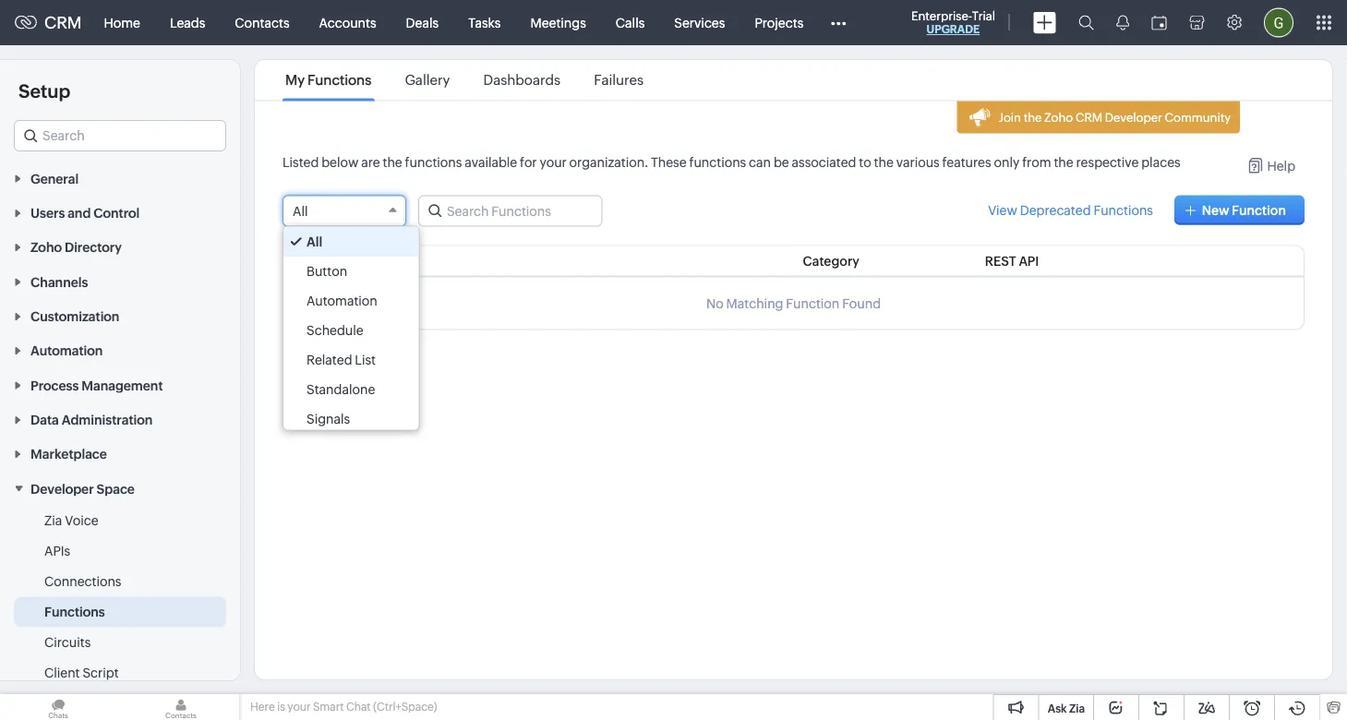 Task type: locate. For each thing, give the bounding box(es) containing it.
1 horizontal spatial functions
[[308, 72, 371, 88]]

functions right my
[[308, 72, 371, 88]]

1 horizontal spatial crm
[[1076, 110, 1103, 124]]

function down category
[[786, 296, 840, 311]]

standalone option
[[283, 374, 419, 404]]

crm right zoho
[[1076, 110, 1103, 124]]

respective
[[1076, 155, 1139, 170]]

listed
[[283, 155, 319, 170]]

home link
[[89, 0, 155, 45]]

chats image
[[0, 694, 116, 720]]

0 horizontal spatial function
[[786, 296, 840, 311]]

script
[[83, 665, 119, 680]]

list box containing all
[[283, 227, 419, 433]]

enterprise-
[[911, 9, 972, 23]]

2 horizontal spatial functions
[[1094, 203, 1153, 217]]

developer up respective
[[1105, 110, 1162, 124]]

function
[[1232, 203, 1286, 217], [786, 296, 840, 311]]

features
[[942, 155, 991, 170]]

2 vertical spatial functions
[[44, 604, 105, 619]]

0 horizontal spatial functions
[[44, 604, 105, 619]]

functions down respective
[[1094, 203, 1153, 217]]

functions left the available
[[405, 155, 462, 170]]

zia left the voice at the bottom left of page
[[44, 513, 62, 528]]

profile image
[[1264, 8, 1294, 37]]

0 horizontal spatial functions
[[405, 155, 462, 170]]

deprecated
[[1020, 203, 1091, 217]]

functions
[[405, 155, 462, 170], [689, 155, 746, 170]]

1 horizontal spatial zia
[[1069, 702, 1085, 715]]

0 horizontal spatial developer
[[30, 481, 94, 496]]

category
[[803, 253, 860, 268]]

api
[[1019, 253, 1039, 268]]

developer space region
[[0, 505, 240, 720]]

1 vertical spatial function
[[786, 296, 840, 311]]

the
[[1024, 110, 1042, 124], [383, 155, 402, 170], [874, 155, 894, 170], [1054, 155, 1073, 170]]

join the zoho crm developer community
[[999, 110, 1231, 124]]

list box
[[283, 227, 419, 433]]

various
[[896, 155, 940, 170]]

functions
[[308, 72, 371, 88], [1094, 203, 1153, 217], [44, 604, 105, 619]]

1 vertical spatial zia
[[1069, 702, 1085, 715]]

my functions link
[[283, 72, 374, 88]]

0 vertical spatial function
[[1232, 203, 1286, 217]]

ask
[[1048, 702, 1067, 715]]

is
[[277, 701, 285, 713]]

1 horizontal spatial functions
[[689, 155, 746, 170]]

zia
[[44, 513, 62, 528], [1069, 702, 1085, 715]]

gallery link
[[402, 72, 453, 88]]

developer space
[[30, 481, 135, 496]]

1 horizontal spatial your
[[540, 155, 567, 170]]

list containing my functions
[[269, 60, 660, 100]]

your right for
[[540, 155, 567, 170]]

crm
[[44, 13, 82, 32], [1076, 110, 1103, 124]]

join
[[999, 110, 1021, 124]]

standalone
[[307, 382, 375, 397]]

meetings
[[530, 15, 586, 30]]

1 vertical spatial developer
[[30, 481, 94, 496]]

connections link
[[44, 572, 121, 590]]

the right from
[[1054, 155, 1073, 170]]

button
[[307, 264, 347, 278]]

new function
[[1202, 203, 1286, 217]]

0 horizontal spatial zia
[[44, 513, 62, 528]]

all up name
[[307, 234, 322, 249]]

schedule
[[307, 323, 363, 337]]

the right are
[[383, 155, 402, 170]]

functions up circuits at left
[[44, 604, 105, 619]]

tasks
[[468, 15, 501, 30]]

failures
[[594, 72, 644, 88]]

accounts
[[319, 15, 376, 30]]

list
[[355, 352, 376, 367]]

deals link
[[391, 0, 453, 45]]

developer up zia voice
[[30, 481, 94, 496]]

function inside button
[[1232, 203, 1286, 217]]

all
[[293, 204, 308, 218], [307, 234, 322, 249]]

all option
[[283, 227, 419, 256]]

zia inside developer space region
[[44, 513, 62, 528]]

tasks link
[[453, 0, 516, 45]]

found
[[842, 296, 881, 311]]

apis
[[44, 543, 70, 558]]

functions left can on the top of the page
[[689, 155, 746, 170]]

projects link
[[740, 0, 818, 45]]

upgrade
[[927, 23, 980, 36]]

organization.
[[569, 155, 648, 170]]

places
[[1141, 155, 1181, 170]]

developer
[[1105, 110, 1162, 124], [30, 481, 94, 496]]

1 vertical spatial your
[[287, 701, 311, 713]]

1 horizontal spatial developer
[[1105, 110, 1162, 124]]

contacts link
[[220, 0, 304, 45]]

zia voice
[[44, 513, 98, 528]]

related list option
[[283, 345, 419, 374]]

leads link
[[155, 0, 220, 45]]

1 horizontal spatial function
[[1232, 203, 1286, 217]]

all down the listed
[[293, 204, 308, 218]]

here
[[250, 701, 275, 713]]

1 vertical spatial all
[[307, 234, 322, 249]]

calendar image
[[1151, 15, 1167, 30]]

functions link
[[44, 602, 105, 621]]

client
[[44, 665, 80, 680]]

0 vertical spatial developer
[[1105, 110, 1162, 124]]

client script link
[[44, 663, 119, 682]]

view deprecated functions
[[988, 203, 1153, 217]]

schedule option
[[283, 315, 419, 345]]

0 vertical spatial functions
[[308, 72, 371, 88]]

crm left home link
[[44, 13, 82, 32]]

list
[[269, 60, 660, 100]]

0 vertical spatial zia
[[44, 513, 62, 528]]

from
[[1022, 155, 1051, 170]]

functions inside developer space region
[[44, 604, 105, 619]]

contacts image
[[123, 694, 239, 720]]

0 horizontal spatial crm
[[44, 13, 82, 32]]

zia right ask
[[1069, 702, 1085, 715]]

view
[[988, 203, 1017, 217]]

your right is
[[287, 701, 311, 713]]

home
[[104, 15, 140, 30]]

0 vertical spatial all
[[293, 204, 308, 218]]

function right new
[[1232, 203, 1286, 217]]



Task type: vqa. For each thing, say whether or not it's contained in the screenshot.
The Edit button
no



Task type: describe. For each thing, give the bounding box(es) containing it.
apis link
[[44, 541, 70, 560]]

for
[[520, 155, 537, 170]]

below
[[322, 155, 358, 170]]

dashboards link
[[481, 72, 563, 88]]

All field
[[283, 195, 406, 227]]

enterprise-trial upgrade
[[911, 9, 995, 36]]

these
[[651, 155, 687, 170]]

automation option
[[283, 286, 419, 315]]

functions inside list
[[308, 72, 371, 88]]

help
[[1267, 158, 1295, 173]]

are
[[361, 155, 380, 170]]

circuits
[[44, 635, 91, 649]]

my
[[285, 72, 305, 88]]

available
[[465, 155, 517, 170]]

deals
[[406, 15, 439, 30]]

2 functions from the left
[[689, 155, 746, 170]]

the right to
[[874, 155, 894, 170]]

community
[[1165, 110, 1231, 124]]

services
[[674, 15, 725, 30]]

crm link
[[15, 13, 82, 32]]

gallery
[[405, 72, 450, 88]]

calls link
[[601, 0, 660, 45]]

space
[[97, 481, 135, 496]]

zoho
[[1044, 110, 1073, 124]]

trial
[[972, 9, 995, 23]]

listed below are the functions available for your organization. these functions can be associated to the various features only from the respective places
[[283, 155, 1181, 170]]

rest api
[[985, 253, 1039, 268]]

rest
[[985, 253, 1016, 268]]

accounts link
[[304, 0, 391, 45]]

only
[[994, 155, 1020, 170]]

connections
[[44, 574, 121, 588]]

automation
[[307, 293, 377, 308]]

chat
[[346, 701, 371, 713]]

to
[[859, 155, 871, 170]]

developer inside dropdown button
[[30, 481, 94, 496]]

new
[[1202, 203, 1229, 217]]

1 functions from the left
[[405, 155, 462, 170]]

(ctrl+space)
[[373, 701, 437, 713]]

projects
[[755, 15, 804, 30]]

voice
[[65, 513, 98, 528]]

signals option
[[283, 404, 419, 433]]

0 vertical spatial your
[[540, 155, 567, 170]]

can
[[749, 155, 771, 170]]

services link
[[660, 0, 740, 45]]

related
[[307, 352, 352, 367]]

1 vertical spatial crm
[[1076, 110, 1103, 124]]

my functions
[[285, 72, 371, 88]]

new function button
[[1174, 195, 1305, 225]]

Search Functions text field
[[419, 196, 601, 226]]

the right join at the top right of the page
[[1024, 110, 1042, 124]]

matching
[[726, 296, 783, 311]]

profile element
[[1253, 0, 1305, 45]]

here is your smart chat (ctrl+space)
[[250, 701, 437, 713]]

all inside field
[[293, 204, 308, 218]]

signals
[[307, 411, 350, 426]]

smart
[[313, 701, 344, 713]]

all inside option
[[307, 234, 322, 249]]

no
[[706, 296, 724, 311]]

calls
[[616, 15, 645, 30]]

client script
[[44, 665, 119, 680]]

be
[[774, 155, 789, 170]]

0 vertical spatial crm
[[44, 13, 82, 32]]

name
[[302, 253, 338, 268]]

ask zia
[[1048, 702, 1085, 715]]

related list
[[307, 352, 376, 367]]

0 horizontal spatial your
[[287, 701, 311, 713]]

1 vertical spatial functions
[[1094, 203, 1153, 217]]

meetings link
[[516, 0, 601, 45]]

failures link
[[591, 72, 646, 88]]

dashboards
[[483, 72, 560, 88]]

associated
[[792, 155, 856, 170]]

circuits link
[[44, 633, 91, 651]]

setup
[[18, 80, 70, 102]]

no matching function found
[[706, 296, 881, 311]]

contacts
[[235, 15, 289, 30]]

button option
[[283, 256, 419, 286]]

developer space button
[[0, 471, 240, 505]]



